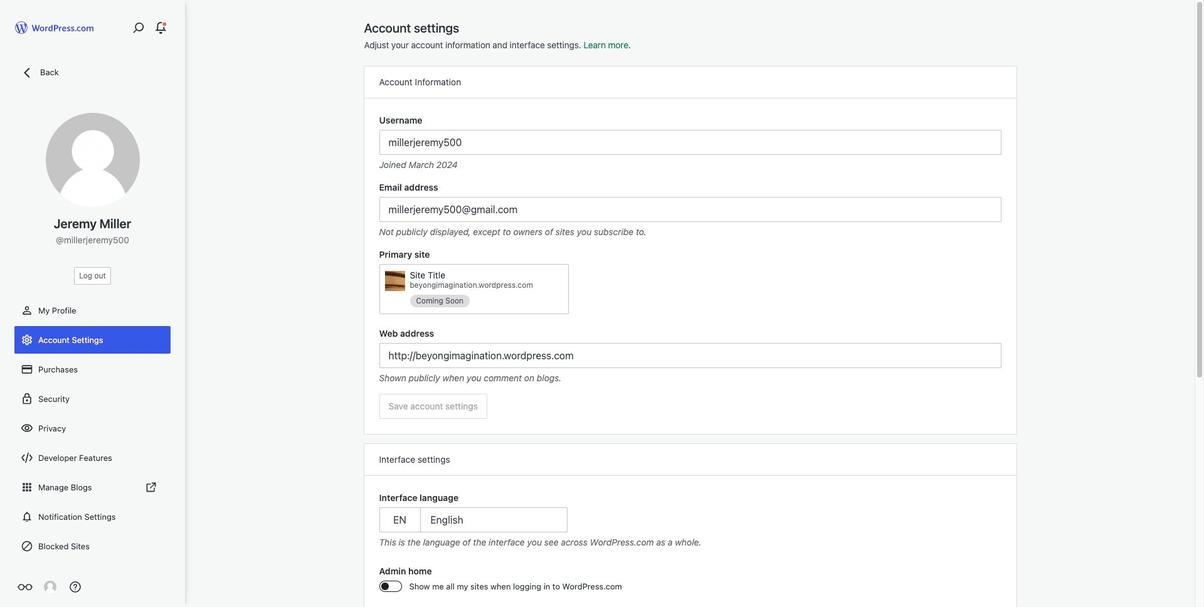 Task type: describe. For each thing, give the bounding box(es) containing it.
visibility image
[[21, 422, 33, 435]]

5 group from the top
[[379, 491, 1002, 549]]

block image
[[21, 540, 33, 553]]

reader image
[[18, 580, 33, 595]]

person image
[[21, 304, 33, 317]]

2 group from the top
[[379, 181, 1002, 238]]

jeremy miller image
[[45, 113, 140, 207]]

4 group from the top
[[379, 327, 1002, 385]]

3 group from the top
[[379, 248, 1002, 314]]

lock image
[[21, 393, 33, 405]]

1 group from the top
[[379, 114, 1002, 171]]

6 group from the top
[[379, 565, 1002, 601]]



Task type: locate. For each thing, give the bounding box(es) containing it.
settings image
[[21, 334, 33, 346]]

None url field
[[379, 343, 1002, 368]]

group
[[379, 114, 1002, 171], [379, 181, 1002, 238], [379, 248, 1002, 314], [379, 327, 1002, 385], [379, 491, 1002, 549], [379, 565, 1002, 601]]

apps image
[[21, 481, 33, 494]]

main content
[[364, 20, 1017, 607]]

None text field
[[379, 130, 1002, 155]]

credit_card image
[[21, 363, 33, 376]]

None text field
[[379, 197, 1002, 222]]

jeremy miller image
[[44, 581, 56, 594]]

notifications image
[[21, 511, 33, 523]]



Task type: vqa. For each thing, say whether or not it's contained in the screenshot.
option
no



